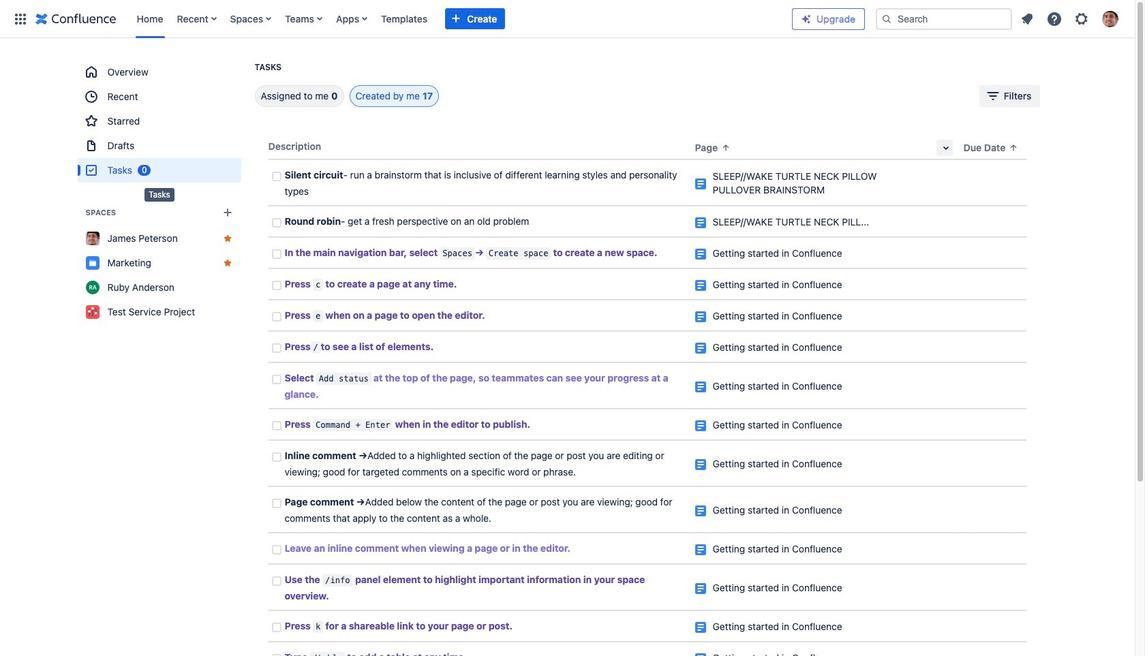 Task type: locate. For each thing, give the bounding box(es) containing it.
tab list
[[238, 85, 439, 107]]

None search field
[[876, 8, 1012, 30]]

Search field
[[876, 8, 1012, 30]]

confluence image
[[35, 11, 116, 27], [35, 11, 116, 27]]

unstar this space image
[[222, 233, 233, 244], [222, 258, 233, 269]]

2 page title icon image from the top
[[695, 217, 706, 228]]

banner
[[0, 0, 1135, 38]]

1 horizontal spatial list
[[1015, 6, 1127, 31]]

ascending sorting icon date image
[[1009, 142, 1019, 153]]

14 page title icon image from the top
[[695, 654, 706, 656]]

1 vertical spatial unstar this space image
[[222, 258, 233, 269]]

list for appswitcher icon on the top
[[130, 0, 792, 38]]

group
[[77, 60, 241, 183]]

page title icon image
[[695, 179, 706, 190], [695, 217, 706, 228], [695, 249, 706, 260], [695, 280, 706, 291], [695, 312, 706, 322], [695, 343, 706, 354], [695, 382, 706, 393], [695, 421, 706, 432], [695, 459, 706, 470], [695, 506, 706, 517], [695, 545, 706, 556], [695, 584, 706, 594], [695, 622, 706, 633], [695, 654, 706, 656]]

your profile and preferences image
[[1102, 11, 1119, 27]]

list
[[130, 0, 792, 38], [1015, 6, 1127, 31]]

0 vertical spatial unstar this space image
[[222, 233, 233, 244]]

8 page title icon image from the top
[[695, 421, 706, 432]]

appswitcher icon image
[[12, 11, 29, 27]]

notification icon image
[[1019, 11, 1036, 27]]

0 horizontal spatial list
[[130, 0, 792, 38]]

11 page title icon image from the top
[[695, 545, 706, 556]]

ascending sorting icon page image
[[721, 142, 732, 153]]



Task type: vqa. For each thing, say whether or not it's contained in the screenshot.
Notification Icon
yes



Task type: describe. For each thing, give the bounding box(es) containing it.
7 page title icon image from the top
[[695, 382, 706, 393]]

2 unstar this space image from the top
[[222, 258, 233, 269]]

list for the 'premium' icon
[[1015, 6, 1127, 31]]

settings icon image
[[1074, 11, 1090, 27]]

12 page title icon image from the top
[[695, 584, 706, 594]]

1 page title icon image from the top
[[695, 179, 706, 190]]

4 page title icon image from the top
[[695, 280, 706, 291]]

10 page title icon image from the top
[[695, 506, 706, 517]]

global element
[[8, 0, 792, 38]]

6 page title icon image from the top
[[695, 343, 706, 354]]

13 page title icon image from the top
[[695, 622, 706, 633]]

search image
[[881, 13, 892, 24]]

3 page title icon image from the top
[[695, 249, 706, 260]]

help icon image
[[1046, 11, 1063, 27]]

create a space image
[[219, 205, 236, 221]]

5 page title icon image from the top
[[695, 312, 706, 322]]

premium image
[[801, 13, 812, 24]]

1 unstar this space image from the top
[[222, 233, 233, 244]]

9 page title icon image from the top
[[695, 459, 706, 470]]



